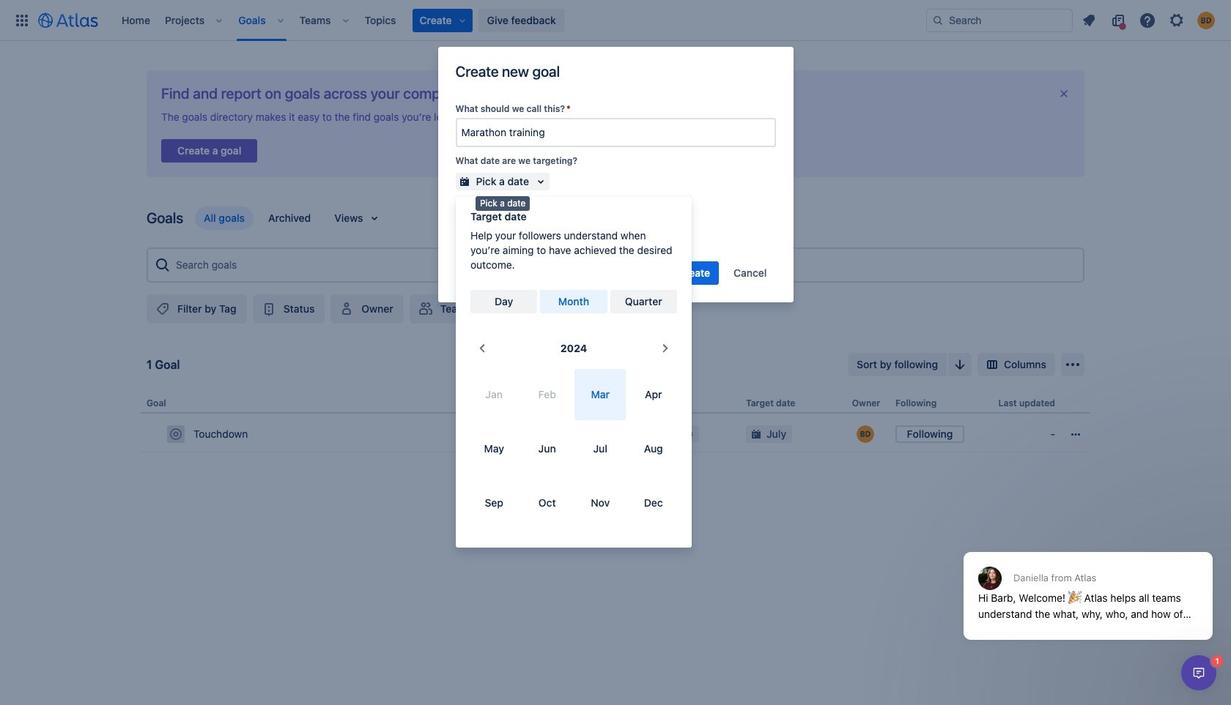 Task type: vqa. For each thing, say whether or not it's contained in the screenshot.
MSTEAMS LOGO SHOWING  CHANNELS ARE CONNECTED TO THIS PROJECT
no



Task type: locate. For each thing, give the bounding box(es) containing it.
dialog
[[957, 517, 1220, 652], [1182, 656, 1217, 691]]

Search field
[[926, 8, 1073, 32]]

see previous year image
[[473, 340, 491, 358]]

label image
[[154, 300, 172, 318]]

search image
[[932, 14, 944, 26]]

None search field
[[926, 8, 1073, 32]]

see next year image
[[657, 340, 674, 358]]

None field
[[457, 119, 774, 146]]

Search goals field
[[172, 252, 1077, 279]]

status image
[[260, 300, 278, 318]]

tooltip
[[476, 196, 530, 211]]

banner
[[0, 0, 1231, 41]]



Task type: describe. For each thing, give the bounding box(es) containing it.
reverse sort order image
[[951, 356, 969, 374]]

help image
[[1139, 11, 1157, 29]]

close banner image
[[1058, 88, 1070, 100]]

top element
[[9, 0, 926, 41]]

search goals image
[[154, 257, 172, 274]]

1 vertical spatial dialog
[[1182, 656, 1217, 691]]

following image
[[490, 300, 507, 318]]

0 vertical spatial dialog
[[957, 517, 1220, 652]]



